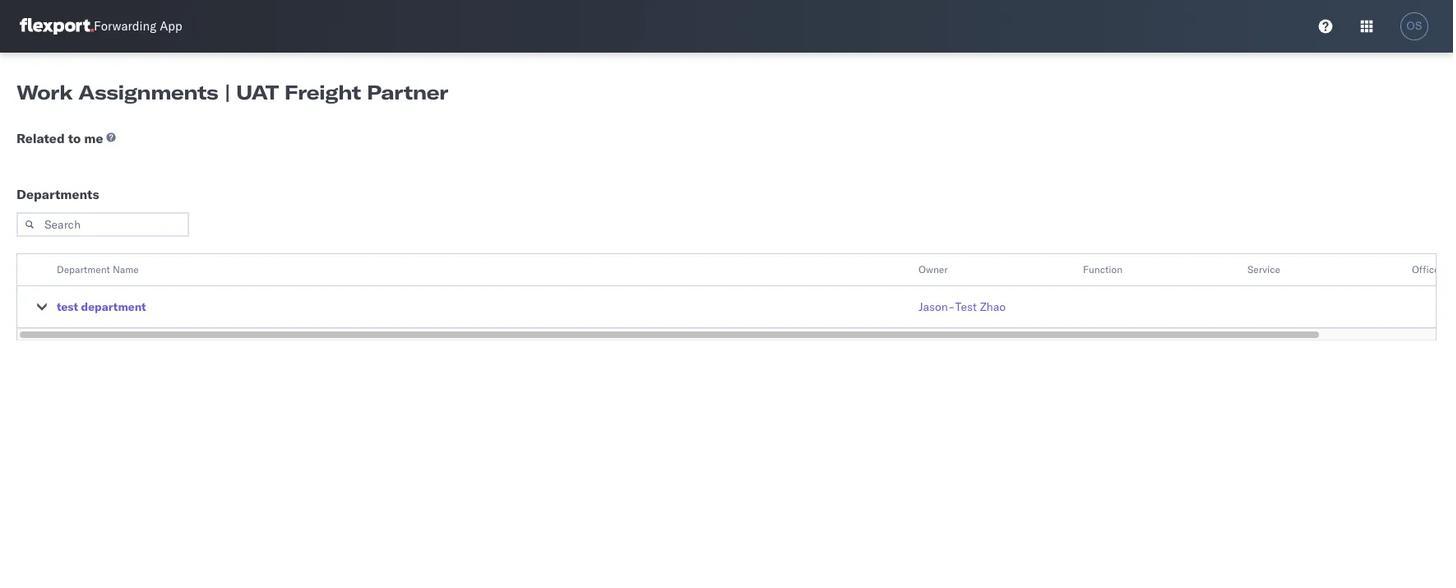 Task type: vqa. For each thing, say whether or not it's contained in the screenshot.
Client Order
no



Task type: locate. For each thing, give the bounding box(es) containing it.
assignments
[[78, 80, 218, 104]]

jason-
[[919, 299, 955, 314]]

to
[[68, 130, 81, 146]]

related to me
[[16, 130, 103, 146]]

owner
[[919, 263, 948, 276]]

office
[[1412, 263, 1440, 276]]

jason-test zhao link
[[919, 299, 1006, 315]]

freight
[[284, 80, 361, 104]]

os
[[1407, 20, 1422, 32]]

os button
[[1396, 7, 1433, 45]]

forwarding app
[[94, 18, 182, 34]]

jason-test zhao
[[919, 299, 1006, 314]]

|
[[224, 80, 230, 104]]

work
[[16, 80, 73, 104]]

departments
[[16, 186, 99, 202]]

name
[[113, 263, 139, 276]]

test department
[[57, 299, 146, 314]]

test
[[955, 299, 977, 314]]

forwarding
[[94, 18, 156, 34]]



Task type: describe. For each thing, give the bounding box(es) containing it.
partner
[[367, 80, 448, 104]]

app
[[160, 18, 182, 34]]

forwarding app link
[[20, 18, 182, 35]]

me
[[84, 130, 103, 146]]

department
[[81, 299, 146, 314]]

test department link
[[57, 299, 146, 315]]

department
[[57, 263, 110, 276]]

test
[[57, 299, 78, 314]]

related
[[16, 130, 65, 146]]

work assignments | uat freight partner
[[16, 80, 448, 104]]

flexport. image
[[20, 18, 94, 35]]

department name
[[57, 263, 139, 276]]

uat
[[236, 80, 279, 104]]

Search text field
[[16, 212, 189, 237]]

service
[[1248, 263, 1280, 276]]

function
[[1083, 263, 1123, 276]]

zhao
[[980, 299, 1006, 314]]



